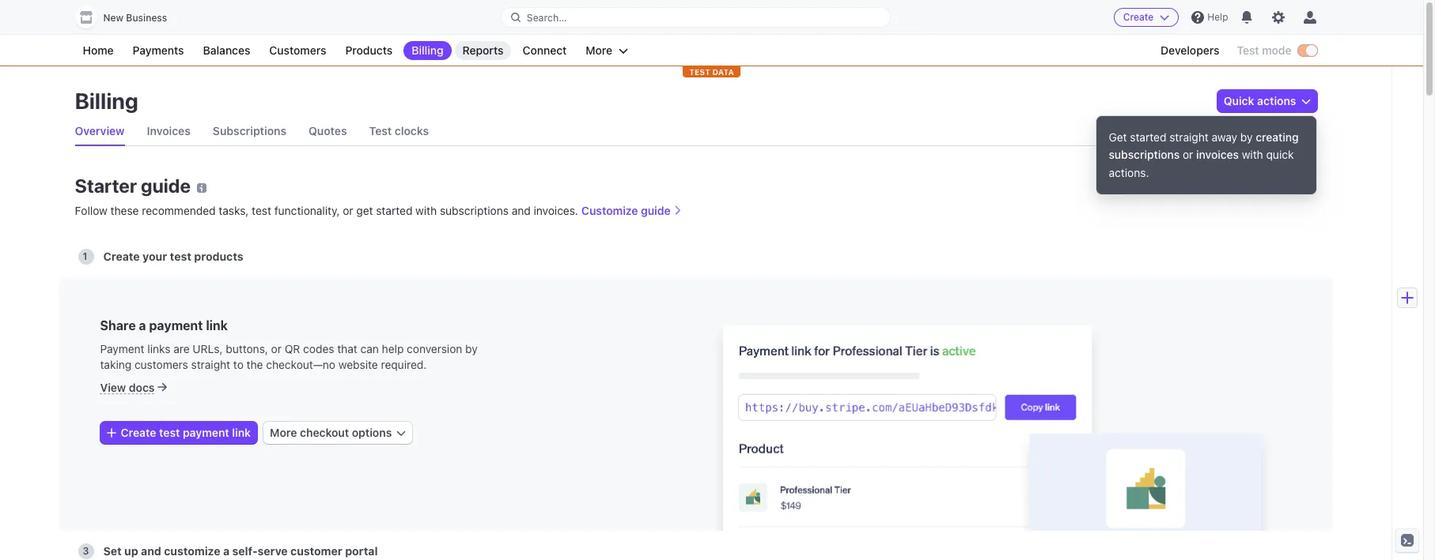 Task type: locate. For each thing, give the bounding box(es) containing it.
1 horizontal spatial checkout
[[300, 427, 349, 440]]

0 vertical spatial payment
[[149, 319, 203, 333]]

test right tasks,
[[252, 204, 271, 218]]

taking
[[100, 358, 131, 372]]

with left quick
[[1242, 148, 1263, 162]]

straight
[[1170, 131, 1209, 144], [191, 358, 230, 372]]

1 horizontal spatial by
[[1240, 131, 1253, 144]]

or left get
[[343, 204, 353, 218]]

codes
[[303, 343, 334, 356]]

2 horizontal spatial or
[[1183, 148, 1193, 162]]

1 vertical spatial payment
[[183, 427, 229, 440]]

1 vertical spatial billing
[[75, 88, 138, 114]]

follow these recommended tasks, test functionality, or get started with subscriptions and invoices.
[[75, 204, 578, 218]]

set right 3
[[103, 545, 122, 559]]

1 horizontal spatial and
[[512, 204, 531, 218]]

by right "away"
[[1240, 131, 1253, 144]]

0 vertical spatial guide
[[141, 175, 191, 197]]

test left mode on the right top
[[1237, 44, 1259, 57]]

that
[[337, 343, 357, 356]]

by inside payment links are urls, buttons, or qr codes that can help conversion by taking customers straight to the checkout—no website required.
[[465, 343, 478, 356]]

0 vertical spatial up
[[124, 290, 138, 304]]

0 horizontal spatial straight
[[191, 358, 230, 372]]

checkout down products
[[193, 290, 243, 304]]

payment for test
[[183, 427, 229, 440]]

guide up recommended
[[141, 175, 191, 197]]

1 vertical spatial guide
[[641, 204, 671, 218]]

test mode
[[1237, 44, 1292, 57]]

payment for a
[[149, 319, 203, 333]]

serve
[[258, 545, 288, 559]]

subscriptions link
[[213, 117, 286, 146]]

customers
[[269, 44, 326, 57]]

1 horizontal spatial or
[[343, 204, 353, 218]]

with right get
[[416, 204, 437, 218]]

1 horizontal spatial subscriptions
[[1109, 148, 1180, 162]]

customize
[[581, 204, 638, 218]]

a right share on the left
[[139, 319, 146, 333]]

by right "conversion"
[[465, 343, 478, 356]]

1 vertical spatial straight
[[191, 358, 230, 372]]

and left customize on the bottom of the page
[[141, 545, 161, 559]]

straight down urls,
[[191, 358, 230, 372]]

test right your
[[170, 250, 191, 263]]

2 up from the top
[[124, 545, 138, 559]]

checkout
[[193, 290, 243, 304], [300, 427, 349, 440]]

more down checkout—no
[[270, 427, 297, 440]]

subscriptions
[[1109, 148, 1180, 162], [440, 204, 509, 218]]

create for create your test products
[[103, 250, 140, 263]]

set for set up and customize a self-serve customer portal
[[103, 545, 122, 559]]

or invoices
[[1180, 148, 1239, 162]]

docs
[[129, 381, 155, 395]]

payments
[[133, 44, 184, 57]]

your
[[143, 250, 167, 263]]

create inside button
[[1123, 11, 1154, 23]]

customize guide
[[581, 204, 671, 218]]

1 vertical spatial with
[[416, 204, 437, 218]]

1 horizontal spatial with
[[1242, 148, 1263, 162]]

and
[[512, 204, 531, 218], [141, 545, 161, 559]]

0 vertical spatial link
[[206, 319, 228, 333]]

more right connect
[[586, 44, 612, 57]]

with
[[1242, 148, 1263, 162], [416, 204, 437, 218]]

1 horizontal spatial started
[[1130, 131, 1167, 144]]

tab list containing overview
[[75, 117, 1317, 146]]

guide for starter guide
[[141, 175, 191, 197]]

0 horizontal spatial started
[[376, 204, 413, 218]]

1 vertical spatial link
[[232, 427, 251, 440]]

0 horizontal spatial test
[[369, 124, 392, 138]]

balances
[[203, 44, 250, 57]]

functionality,
[[274, 204, 340, 218]]

billing up overview at left
[[75, 88, 138, 114]]

these
[[110, 204, 139, 218]]

up
[[124, 290, 138, 304], [124, 545, 138, 559]]

customer
[[290, 545, 342, 559]]

payment
[[149, 319, 203, 333], [183, 427, 229, 440]]

set
[[103, 290, 122, 304], [103, 545, 122, 559]]

0 vertical spatial with
[[1242, 148, 1263, 162]]

1 horizontal spatial guide
[[641, 204, 671, 218]]

0 vertical spatial a
[[139, 319, 146, 333]]

link
[[206, 319, 228, 333], [232, 427, 251, 440]]

create up developers link
[[1123, 11, 1154, 23]]

actions.
[[1109, 166, 1149, 179]]

connect
[[523, 44, 567, 57]]

test inside tab list
[[369, 124, 392, 138]]

0 vertical spatial started
[[1130, 131, 1167, 144]]

1 vertical spatial more
[[270, 427, 297, 440]]

create
[[1123, 11, 1154, 23], [103, 250, 140, 263], [121, 427, 156, 440]]

are
[[173, 343, 190, 356]]

billing left the reports
[[412, 44, 443, 57]]

1 vertical spatial test
[[170, 250, 191, 263]]

create down docs
[[121, 427, 156, 440]]

and left 'invoices.'
[[512, 204, 531, 218]]

data
[[712, 67, 734, 77]]

3
[[83, 546, 89, 558]]

payment
[[100, 343, 144, 356]]

create left your
[[103, 250, 140, 263]]

0 horizontal spatial a
[[139, 319, 146, 333]]

1 vertical spatial up
[[124, 545, 138, 559]]

view docs link
[[100, 381, 167, 395]]

0 vertical spatial billing
[[412, 44, 443, 57]]

1 vertical spatial create
[[103, 250, 140, 263]]

or down get started straight away by
[[1183, 148, 1193, 162]]

reports link
[[455, 41, 511, 60]]

online
[[157, 290, 190, 304]]

0 vertical spatial subscriptions
[[1109, 148, 1180, 162]]

test clocks
[[369, 124, 429, 138]]

0 horizontal spatial by
[[465, 343, 478, 356]]

share
[[100, 319, 136, 333]]

0 horizontal spatial link
[[206, 319, 228, 333]]

guide right customize at the left of page
[[641, 204, 671, 218]]

by
[[1240, 131, 1253, 144], [465, 343, 478, 356]]

1 vertical spatial started
[[376, 204, 413, 218]]

more
[[586, 44, 612, 57], [270, 427, 297, 440]]

view
[[100, 381, 126, 395]]

a
[[139, 319, 146, 333], [223, 545, 230, 559]]

a left self- in the bottom of the page
[[223, 545, 230, 559]]

0 vertical spatial test
[[1237, 44, 1259, 57]]

quotes link
[[309, 117, 347, 146]]

1 horizontal spatial a
[[223, 545, 230, 559]]

view docs
[[100, 381, 155, 395]]

1 up from the top
[[124, 290, 138, 304]]

billing inside billing link
[[412, 44, 443, 57]]

test
[[252, 204, 271, 218], [170, 250, 191, 263], [159, 427, 180, 440]]

up for an
[[124, 290, 138, 304]]

0 vertical spatial create
[[1123, 11, 1154, 23]]

test for test clocks
[[369, 124, 392, 138]]

0 vertical spatial straight
[[1170, 131, 1209, 144]]

checkout inside button
[[300, 427, 349, 440]]

1 vertical spatial and
[[141, 545, 161, 559]]

links
[[147, 343, 170, 356]]

1 vertical spatial by
[[465, 343, 478, 356]]

0 horizontal spatial checkout
[[193, 290, 243, 304]]

more for more
[[586, 44, 612, 57]]

1 horizontal spatial billing
[[412, 44, 443, 57]]

0 horizontal spatial guide
[[141, 175, 191, 197]]

0 vertical spatial checkout
[[193, 290, 243, 304]]

0 vertical spatial set
[[103, 290, 122, 304]]

1 vertical spatial set
[[103, 545, 122, 559]]

1 horizontal spatial test
[[1237, 44, 1259, 57]]

1 horizontal spatial more
[[586, 44, 612, 57]]

options
[[352, 427, 392, 440]]

test down view docs link on the left bottom
[[159, 427, 180, 440]]

2 set from the top
[[103, 545, 122, 559]]

0 vertical spatial more
[[586, 44, 612, 57]]

invoices.
[[534, 204, 578, 218]]

2 vertical spatial or
[[271, 343, 282, 356]]

or left qr
[[271, 343, 282, 356]]

link up urls,
[[206, 319, 228, 333]]

0 horizontal spatial or
[[271, 343, 282, 356]]

0 horizontal spatial more
[[270, 427, 297, 440]]

test left clocks
[[369, 124, 392, 138]]

test clocks link
[[369, 117, 429, 146]]

straight up the or invoices
[[1170, 131, 1209, 144]]

1 set from the top
[[103, 290, 122, 304]]

1
[[83, 251, 87, 263]]

link down to
[[232, 427, 251, 440]]

test
[[689, 67, 710, 77]]

create for create
[[1123, 11, 1154, 23]]

creating
[[1256, 131, 1299, 144]]

up left an
[[124, 290, 138, 304]]

or
[[1183, 148, 1193, 162], [343, 204, 353, 218], [271, 343, 282, 356]]

set right 2
[[103, 290, 122, 304]]

1 vertical spatial test
[[369, 124, 392, 138]]

checkout left options
[[300, 427, 349, 440]]

1 horizontal spatial link
[[232, 427, 251, 440]]

tab list
[[75, 117, 1317, 146]]

1 vertical spatial checkout
[[300, 427, 349, 440]]

0 horizontal spatial subscriptions
[[440, 204, 509, 218]]

up right 3
[[124, 545, 138, 559]]

1 vertical spatial subscriptions
[[440, 204, 509, 218]]

2 vertical spatial create
[[121, 427, 156, 440]]

0 horizontal spatial with
[[416, 204, 437, 218]]



Task type: vqa. For each thing, say whether or not it's contained in the screenshot.
readers
no



Task type: describe. For each thing, give the bounding box(es) containing it.
0 vertical spatial and
[[512, 204, 531, 218]]

0 horizontal spatial and
[[141, 545, 161, 559]]

follow
[[75, 204, 107, 218]]

required.
[[381, 358, 427, 372]]

creating subscriptions
[[1109, 131, 1299, 162]]

get
[[1109, 131, 1127, 144]]

up for and
[[124, 545, 138, 559]]

test for test mode
[[1237, 44, 1259, 57]]

the
[[247, 358, 263, 372]]

invoices link
[[147, 117, 191, 146]]

create button
[[1114, 8, 1179, 27]]

with inside with quick actions.
[[1242, 148, 1263, 162]]

more checkout options
[[270, 427, 392, 440]]

customize
[[164, 545, 220, 559]]

subscriptions
[[213, 124, 286, 138]]

customers link
[[261, 41, 334, 60]]

search…
[[527, 11, 567, 23]]

guide for customize guide
[[641, 204, 671, 218]]

more for more checkout options
[[270, 427, 297, 440]]

create your test products
[[103, 250, 243, 263]]

payment links are urls, buttons, or qr codes that can help conversion by taking customers straight to the checkout—no website required.
[[100, 343, 478, 372]]

help
[[382, 343, 404, 356]]

1 horizontal spatial straight
[[1170, 131, 1209, 144]]

new business
[[103, 12, 167, 24]]

checkout—no
[[266, 358, 335, 372]]

or inside payment links are urls, buttons, or qr codes that can help conversion by taking customers straight to the checkout—no website required.
[[271, 343, 282, 356]]

qr
[[285, 343, 300, 356]]

share a payment link
[[100, 319, 228, 333]]

0 vertical spatial by
[[1240, 131, 1253, 144]]

more checkout options button
[[264, 423, 412, 445]]

create test payment link link
[[100, 423, 257, 445]]

help button
[[1185, 5, 1235, 30]]

balances link
[[195, 41, 258, 60]]

reports
[[462, 44, 504, 57]]

home
[[83, 44, 114, 57]]

set for set up an online checkout
[[103, 290, 122, 304]]

payments link
[[125, 41, 192, 60]]

0 horizontal spatial billing
[[75, 88, 138, 114]]

conversion
[[407, 343, 462, 356]]

link for share a payment link
[[206, 319, 228, 333]]

mode
[[1262, 44, 1292, 57]]

tasks,
[[219, 204, 249, 218]]

billing link
[[404, 41, 451, 60]]

recommended
[[142, 204, 216, 218]]

get
[[356, 204, 373, 218]]

website
[[338, 358, 378, 372]]

connect link
[[515, 41, 575, 60]]

more button
[[578, 41, 636, 60]]

developers
[[1161, 44, 1220, 57]]

starter
[[75, 175, 137, 197]]

test data
[[689, 67, 734, 77]]

create test payment link
[[121, 427, 251, 440]]

can
[[360, 343, 379, 356]]

away
[[1212, 131, 1237, 144]]

developers link
[[1153, 41, 1227, 60]]

customers
[[134, 358, 188, 372]]

products
[[194, 250, 243, 263]]

overview link
[[75, 117, 125, 146]]

invoices
[[147, 124, 191, 138]]

0 vertical spatial test
[[252, 204, 271, 218]]

invoices
[[1196, 148, 1239, 162]]

quick
[[1266, 148, 1294, 162]]

starter guide
[[75, 175, 191, 197]]

1 vertical spatial or
[[343, 204, 353, 218]]

get started straight away by
[[1109, 131, 1256, 144]]

Search… text field
[[501, 8, 890, 27]]

0 vertical spatial or
[[1183, 148, 1193, 162]]

help
[[1208, 11, 1228, 23]]

Search… search field
[[501, 8, 890, 27]]

quotes
[[309, 124, 347, 138]]

2
[[83, 291, 89, 303]]

link for create test payment link
[[232, 427, 251, 440]]

straight inside payment links are urls, buttons, or qr codes that can help conversion by taking customers straight to the checkout—no website required.
[[191, 358, 230, 372]]

overview
[[75, 124, 125, 138]]

subscriptions inside creating subscriptions
[[1109, 148, 1180, 162]]

set up an online checkout
[[103, 290, 243, 304]]

an
[[141, 290, 154, 304]]

new business button
[[75, 6, 183, 28]]

with quick actions.
[[1109, 148, 1294, 179]]

business
[[126, 12, 167, 24]]

set up and customize a self-serve customer portal
[[103, 545, 378, 559]]

2 vertical spatial test
[[159, 427, 180, 440]]

customize guide link
[[581, 204, 682, 218]]

buttons,
[[226, 343, 268, 356]]

create for create test payment link
[[121, 427, 156, 440]]

1 vertical spatial a
[[223, 545, 230, 559]]

home link
[[75, 41, 122, 60]]

clocks
[[395, 124, 429, 138]]

self-
[[232, 545, 258, 559]]

products link
[[337, 41, 401, 60]]

portal
[[345, 545, 378, 559]]



